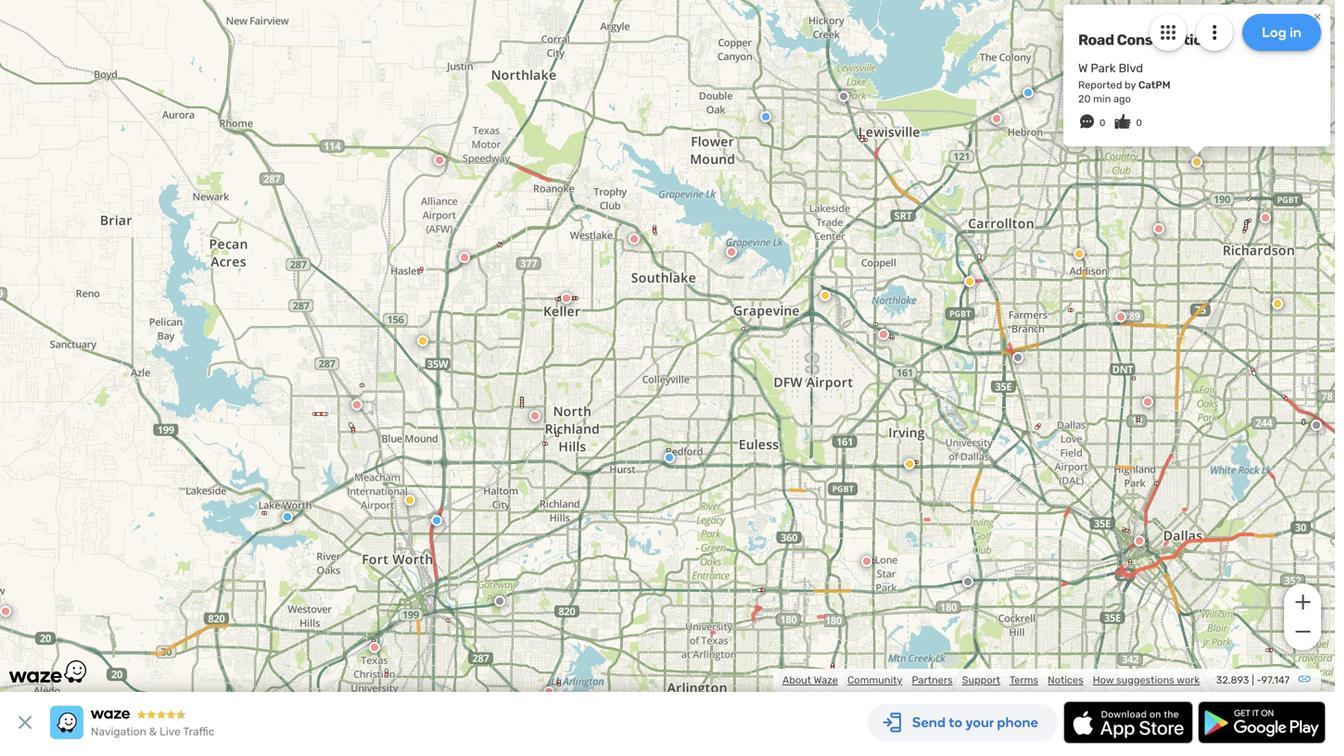 Task type: locate. For each thing, give the bounding box(es) containing it.
× link
[[1309, 7, 1326, 25]]

1 0 from the left
[[1100, 117, 1105, 128]]

w
[[1078, 61, 1088, 75]]

reported
[[1078, 79, 1122, 91]]

2 0 from the left
[[1136, 117, 1142, 128]]

min
[[1093, 93, 1111, 105]]

accident image
[[838, 91, 849, 102], [1311, 420, 1322, 431], [494, 596, 505, 607]]

construction
[[1117, 31, 1211, 48]]

zoom out image
[[1291, 621, 1314, 643]]

0 vertical spatial accident image
[[1012, 352, 1024, 363]]

road closed image
[[434, 155, 445, 166], [1260, 212, 1271, 223], [1153, 223, 1164, 235], [629, 234, 640, 245], [1115, 312, 1126, 323], [878, 329, 889, 340], [351, 400, 363, 411], [529, 411, 541, 422], [0, 606, 11, 617], [369, 643, 380, 654]]

0 down the catpm
[[1136, 117, 1142, 128]]

notices link
[[1048, 675, 1084, 687]]

0 down min
[[1100, 117, 1105, 128]]

0 vertical spatial accident image
[[838, 91, 849, 102]]

partners
[[912, 675, 953, 687]]

-
[[1257, 675, 1261, 687]]

traffic
[[183, 726, 215, 739]]

how suggestions work link
[[1093, 675, 1200, 687]]

0
[[1100, 117, 1105, 128], [1136, 117, 1142, 128]]

1 horizontal spatial accident image
[[1012, 352, 1024, 363]]

2 vertical spatial hazard image
[[904, 459, 915, 470]]

about
[[782, 675, 811, 687]]

work
[[1177, 675, 1200, 687]]

accident image
[[1012, 352, 1024, 363], [962, 577, 974, 588]]

20
[[1078, 93, 1091, 105]]

1 vertical spatial accident image
[[962, 577, 974, 588]]

police image
[[1023, 87, 1034, 98], [664, 452, 675, 464], [282, 512, 293, 523], [431, 515, 442, 527]]

1 horizontal spatial 0
[[1136, 117, 1142, 128]]

2 horizontal spatial accident image
[[1311, 420, 1322, 431]]

1 horizontal spatial accident image
[[838, 91, 849, 102]]

navigation & live traffic
[[91, 726, 215, 739]]

x image
[[14, 712, 36, 734]]

hazard image
[[964, 276, 975, 287], [1272, 299, 1283, 310], [417, 336, 428, 347], [404, 495, 415, 506]]

0 horizontal spatial hazard image
[[820, 290, 831, 301]]

park
[[1091, 61, 1116, 75]]

2 vertical spatial accident image
[[494, 596, 505, 607]]

0 horizontal spatial 0
[[1100, 117, 1105, 128]]

about waze community partners support terms notices how suggestions work
[[782, 675, 1200, 687]]

community
[[847, 675, 903, 687]]

road closed image
[[991, 113, 1002, 124], [726, 247, 737, 258], [459, 252, 470, 263], [561, 293, 572, 304], [1142, 397, 1153, 408], [1134, 536, 1145, 547], [861, 556, 872, 567], [543, 687, 554, 698]]

police image
[[760, 111, 771, 122]]

w park blvd reported by catpm 20 min ago
[[1078, 61, 1171, 105]]

0 vertical spatial hazard image
[[1074, 248, 1085, 260]]

live
[[160, 726, 181, 739]]

hazard image
[[1074, 248, 1085, 260], [820, 290, 831, 301], [904, 459, 915, 470]]



Task type: describe. For each thing, give the bounding box(es) containing it.
2 horizontal spatial hazard image
[[1074, 248, 1085, 260]]

suggestions
[[1116, 675, 1174, 687]]

support link
[[962, 675, 1000, 687]]

ago
[[1113, 93, 1131, 105]]

1 vertical spatial hazard image
[[820, 290, 831, 301]]

32.893
[[1216, 675, 1249, 687]]

catpm
[[1138, 79, 1171, 91]]

waze
[[814, 675, 838, 687]]

about waze link
[[782, 675, 838, 687]]

32.893 | -97.147
[[1216, 675, 1290, 687]]

97.147
[[1261, 675, 1290, 687]]

1 vertical spatial accident image
[[1311, 420, 1322, 431]]

0 horizontal spatial accident image
[[962, 577, 974, 588]]

community link
[[847, 675, 903, 687]]

1 horizontal spatial hazard image
[[904, 459, 915, 470]]

road construction
[[1078, 31, 1211, 48]]

notices
[[1048, 675, 1084, 687]]

terms
[[1010, 675, 1038, 687]]

0 horizontal spatial accident image
[[494, 596, 505, 607]]

|
[[1252, 675, 1254, 687]]

terms link
[[1010, 675, 1038, 687]]

navigation
[[91, 726, 146, 739]]

×
[[1313, 7, 1322, 25]]

by
[[1125, 79, 1136, 91]]

&
[[149, 726, 157, 739]]

blvd
[[1119, 61, 1143, 75]]

how
[[1093, 675, 1114, 687]]

partners link
[[912, 675, 953, 687]]

support
[[962, 675, 1000, 687]]

link image
[[1297, 672, 1312, 687]]

zoom in image
[[1291, 592, 1314, 614]]

road
[[1078, 31, 1114, 48]]



Task type: vqa. For each thing, say whether or not it's contained in the screenshot.
current location image
no



